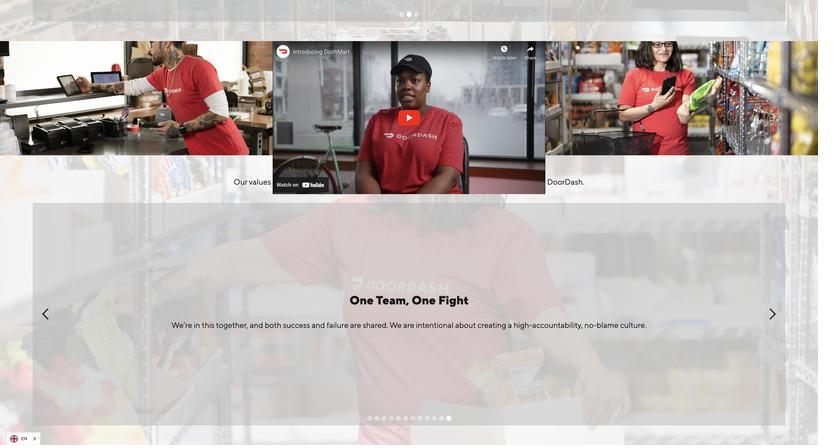 Task type: vqa. For each thing, say whether or not it's contained in the screenshot.
DOORDASH.
yes



Task type: locate. For each thing, give the bounding box(es) containing it.
one up shared.
[[350, 294, 374, 308]]

2 one from the left
[[412, 294, 436, 308]]

we
[[323, 177, 333, 187], [418, 177, 428, 187]]

previous slide image
[[39, 308, 52, 321]]

0 horizontal spatial and
[[250, 321, 263, 330]]

team,
[[376, 294, 409, 308]]

and
[[443, 177, 456, 187], [250, 321, 263, 330], [312, 321, 325, 330]]

are right we
[[404, 321, 415, 330]]

guide
[[273, 177, 293, 187]]

inform
[[355, 177, 377, 187]]

everything
[[379, 177, 417, 187]]

fight
[[439, 294, 469, 308]]

our left values
[[234, 177, 248, 187]]

one
[[350, 294, 374, 308], [412, 294, 436, 308]]

1 horizontal spatial we
[[418, 177, 428, 187]]

our up inform
[[352, 161, 374, 175]]

are
[[350, 321, 361, 330], [404, 321, 415, 330]]

1 horizontal spatial are
[[404, 321, 415, 330]]

0 horizontal spatial we
[[323, 177, 333, 187]]

work,
[[334, 177, 353, 187]]

1 vertical spatial our
[[234, 177, 248, 187]]

0 horizontal spatial our
[[234, 177, 248, 187]]

2 carousel region from the top
[[33, 203, 786, 426]]

we right way
[[323, 177, 333, 187]]

next slide image
[[766, 308, 779, 321]]

values
[[376, 161, 413, 175]]

1 vertical spatial carousel region
[[33, 203, 786, 426]]

blame
[[597, 321, 619, 330]]

en
[[21, 437, 27, 442]]

2 are from the left
[[404, 321, 415, 330]]

our
[[352, 161, 374, 175], [234, 177, 248, 187]]

failure
[[327, 321, 349, 330]]

carousel region
[[33, 0, 786, 22], [33, 203, 786, 426]]

0 horizontal spatial are
[[350, 321, 361, 330]]

1 horizontal spatial one
[[412, 294, 436, 308]]

and inside our values in action our values guide the way we work, inform everything we do, and make us unapologetically doordash.
[[443, 177, 456, 187]]

1 we from the left
[[323, 177, 333, 187]]

both
[[265, 321, 282, 330]]

we left do,
[[418, 177, 428, 187]]

0 horizontal spatial one
[[350, 294, 374, 308]]

2 horizontal spatial and
[[443, 177, 456, 187]]

and right do,
[[443, 177, 456, 187]]

a
[[508, 321, 512, 330]]

english flag image
[[10, 435, 18, 443]]

one up 'intentional'
[[412, 294, 436, 308]]

and left both
[[250, 321, 263, 330]]

1 carousel region from the top
[[33, 0, 786, 22]]

1 horizontal spatial and
[[312, 321, 325, 330]]

are right failure
[[350, 321, 361, 330]]

and left failure
[[312, 321, 325, 330]]

values
[[249, 177, 271, 187]]

1 horizontal spatial our
[[352, 161, 374, 175]]

in
[[416, 161, 427, 175]]

carousel region containing one team, one fight
[[33, 203, 786, 426]]

2 we from the left
[[418, 177, 428, 187]]

0 vertical spatial carousel region
[[33, 0, 786, 22]]



Task type: describe. For each thing, give the bounding box(es) containing it.
make
[[458, 177, 477, 187]]

do,
[[430, 177, 441, 187]]

together,
[[216, 321, 248, 330]]

shared.
[[363, 321, 388, 330]]

success
[[283, 321, 310, 330]]

no-
[[585, 321, 597, 330]]

intentional
[[416, 321, 454, 330]]

we
[[390, 321, 402, 330]]

one team, one fight
[[350, 294, 469, 308]]

in
[[194, 321, 200, 330]]

unapologetically
[[488, 177, 546, 187]]

culture.
[[621, 321, 647, 330]]

1 one from the left
[[350, 294, 374, 308]]

about
[[455, 321, 476, 330]]

doordash.
[[548, 177, 585, 187]]

0 vertical spatial our
[[352, 161, 374, 175]]

high-
[[514, 321, 533, 330]]

we're
[[172, 321, 192, 330]]

creating
[[478, 321, 507, 330]]

1 are from the left
[[350, 321, 361, 330]]

en link
[[7, 433, 40, 445]]

our values in action our values guide the way we work, inform everything we do, and make us unapologetically doordash.
[[234, 161, 585, 187]]

the
[[294, 177, 306, 187]]

action
[[429, 161, 467, 175]]

us
[[478, 177, 486, 187]]

this
[[202, 321, 215, 330]]

way
[[308, 177, 321, 187]]

accountability,
[[533, 321, 583, 330]]

we're in this together, and both success and failure are shared. we are intentional about creating a high-accountability, no-blame culture.
[[172, 321, 647, 330]]

Language field
[[7, 433, 41, 446]]



